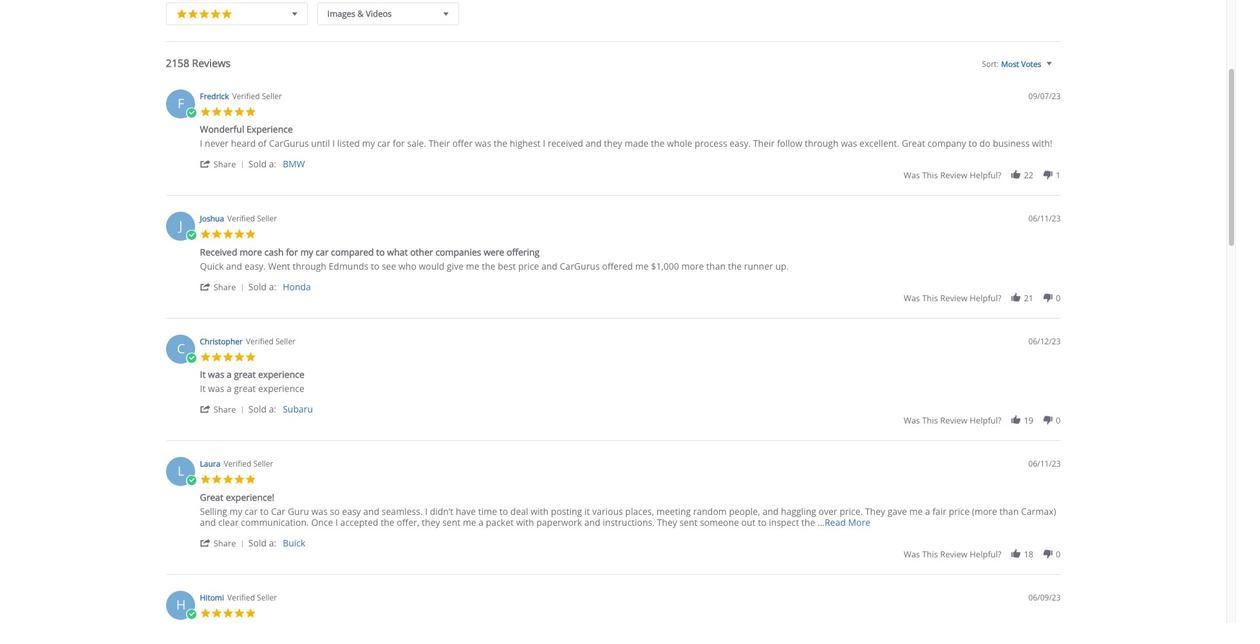 Task type: locate. For each thing, give the bounding box(es) containing it.
time
[[478, 505, 497, 517]]

2 experience from the top
[[258, 382, 304, 395]]

my right the listed
[[362, 137, 375, 149]]

0 right vote down review by laura on 11 jun 2023 image at the right bottom of page
[[1056, 548, 1061, 560]]

circle checkmark image right l
[[186, 475, 197, 486]]

1 a: from the top
[[269, 158, 276, 170]]

to inside wonderful experience i never heard of cargurus until i listed my car for sale. their offer was the highest i received and they made the whole process easy. their follow through was excellent. great company to do business with!
[[969, 137, 977, 149]]

0 horizontal spatial price
[[518, 260, 539, 272]]

verified for f
[[232, 90, 260, 101]]

my inside received more cash for my car compared to what other companies were offering quick and easy. went through edmunds to see who would give me the best price and cargurus offered me $1,000 more than the runner up.
[[300, 246, 313, 258]]

and
[[586, 137, 602, 149], [226, 260, 242, 272], [541, 260, 557, 272], [363, 505, 379, 517], [763, 505, 779, 517], [200, 516, 216, 528], [584, 516, 600, 528]]

through up honda "link"
[[293, 260, 326, 272]]

seller up experience
[[262, 90, 282, 101]]

1 vertical spatial through
[[293, 260, 326, 272]]

3 was from the top
[[904, 415, 920, 426]]

seperator image left sold a: honda
[[238, 284, 246, 291]]

selling my car to car guru was so easy and seamless. i didn't have time to deal with posting it various places, meeting random people, and haggling over price. they gave me a fair price (more than carmax) and clear communication. once i accepted the offer, they sent me a packet with paperwork and instructions. they sent someone out to inspect the
[[200, 505, 1056, 528]]

0 horizontal spatial my
[[229, 505, 242, 517]]

sold down cash on the left top
[[248, 280, 267, 293]]

for left sale.
[[393, 137, 405, 149]]

fair
[[932, 505, 947, 517]]

a:
[[269, 158, 276, 170], [269, 280, 276, 293], [269, 403, 276, 415], [269, 537, 276, 549]]

down triangle image
[[440, 7, 452, 20]]

i right once
[[335, 516, 338, 528]]

2 group from the top
[[904, 292, 1061, 304]]

group
[[904, 169, 1061, 181], [904, 292, 1061, 304], [904, 415, 1061, 426], [904, 548, 1061, 560]]

offer,
[[397, 516, 419, 528]]

0 horizontal spatial great
[[200, 491, 223, 503]]

a
[[227, 368, 232, 380], [227, 382, 232, 395], [925, 505, 930, 517], [479, 516, 484, 528]]

car
[[377, 137, 390, 149], [316, 246, 329, 258], [245, 505, 258, 517]]

share image down it was a great experience it was a great experience
[[200, 404, 211, 415]]

this
[[922, 169, 938, 181], [922, 292, 938, 304], [922, 415, 938, 426], [922, 548, 938, 560]]

0 vertical spatial than
[[706, 260, 726, 272]]

more
[[240, 246, 262, 258], [681, 260, 704, 272]]

0 vertical spatial seperator image
[[238, 161, 246, 169]]

was for c
[[904, 415, 920, 426]]

0 vertical spatial circle checkmark image
[[186, 107, 197, 118]]

a: left 'bmw' link
[[269, 158, 276, 170]]

their left follow
[[753, 137, 775, 149]]

1 vertical spatial than
[[1000, 505, 1019, 517]]

2 was from the top
[[904, 292, 920, 304]]

2 review from the top
[[940, 292, 968, 304]]

people,
[[729, 505, 760, 517]]

inspect
[[769, 516, 799, 528]]

vote down review by fredrick on  7 sep 2023 image
[[1042, 169, 1054, 180]]

easy. down cash on the left top
[[244, 260, 266, 272]]

Rating Filter field
[[166, 2, 307, 25]]

share for c
[[214, 404, 236, 415]]

helpful? left vote up review by laura on 11 jun 2023 icon on the bottom of page
[[970, 548, 1002, 560]]

seperator image for j
[[238, 284, 246, 291]]

review left vote up review by joshua on 11 jun 2023 image
[[940, 292, 968, 304]]

seller up cash on the left top
[[257, 213, 277, 224]]

3 sold from the top
[[248, 403, 267, 415]]

4 was this review helpful? from the top
[[904, 548, 1002, 560]]

3 helpful? from the top
[[970, 415, 1002, 426]]

seamless.
[[382, 505, 423, 517]]

christopher
[[200, 336, 243, 347]]

3 circle checkmark image from the top
[[186, 475, 197, 486]]

0
[[1056, 292, 1061, 304], [1056, 415, 1061, 426], [1056, 548, 1061, 560]]

4 a: from the top
[[269, 537, 276, 549]]

1 circle checkmark image from the top
[[186, 230, 197, 241]]

0 vertical spatial experience
[[258, 368, 304, 380]]

1 vertical spatial for
[[286, 246, 298, 258]]

than right (more
[[1000, 505, 1019, 517]]

car down experience!
[[245, 505, 258, 517]]

1 horizontal spatial they
[[604, 137, 622, 149]]

group for l
[[904, 548, 1061, 560]]

3 review from the top
[[940, 415, 968, 426]]

they left made
[[604, 137, 622, 149]]

1 great from the top
[[234, 368, 256, 380]]

excellent.
[[860, 137, 899, 149]]

buick link
[[283, 537, 305, 549]]

than inside selling my car to car guru was so easy and seamless. i didn't have time to deal with posting it various places, meeting random people, and haggling over price. they gave me a fair price (more than carmax) and clear communication. once i accepted the offer, they sent me a packet with paperwork and instructions. they sent someone out to inspect the
[[1000, 505, 1019, 517]]

i right highest
[[543, 137, 545, 149]]

seperator image down heard
[[238, 161, 246, 169]]

was this review helpful?
[[904, 169, 1002, 181], [904, 292, 1002, 304], [904, 415, 1002, 426], [904, 548, 1002, 560]]

0 vertical spatial cargurus
[[269, 137, 309, 149]]

0 horizontal spatial through
[[293, 260, 326, 272]]

0 horizontal spatial car
[[245, 505, 258, 517]]

laura verified seller
[[200, 458, 273, 469]]

0 vertical spatial easy.
[[730, 137, 751, 149]]

share right share icon
[[214, 537, 236, 549]]

circle checkmark image right f
[[186, 107, 197, 118]]

2 horizontal spatial my
[[362, 137, 375, 149]]

2 share from the top
[[214, 281, 236, 293]]

1 vertical spatial it
[[200, 382, 206, 395]]

was this review helpful? down "company"
[[904, 169, 1002, 181]]

was
[[904, 169, 920, 181], [904, 292, 920, 304], [904, 415, 920, 426], [904, 548, 920, 560]]

car left compared
[[316, 246, 329, 258]]

subaru link
[[283, 403, 313, 415]]

2 06/11/23 from the top
[[1029, 458, 1061, 469]]

verified for l
[[224, 458, 251, 469]]

they inside wonderful experience i never heard of cargurus until i listed my car for sale. their offer was the highest i received and they made the whole process easy. their follow through was excellent. great company to do business with!
[[604, 137, 622, 149]]

most
[[1001, 58, 1019, 69]]

2 sold from the top
[[248, 280, 267, 293]]

1 vertical spatial great
[[200, 491, 223, 503]]

me right 'give'
[[466, 260, 479, 272]]

2 was this review helpful? from the top
[[904, 292, 1002, 304]]

1 vertical spatial easy.
[[244, 260, 266, 272]]

they
[[604, 137, 622, 149], [422, 516, 440, 528]]

hitomi verified seller
[[200, 592, 277, 603]]

1 seperator image from the top
[[238, 284, 246, 291]]

1 sold from the top
[[248, 158, 267, 170]]

1 horizontal spatial price
[[949, 505, 970, 517]]

2 0 from the top
[[1056, 415, 1061, 426]]

a: down went at top left
[[269, 280, 276, 293]]

circle checkmark image for c
[[186, 352, 197, 364]]

1 vertical spatial circle checkmark image
[[186, 352, 197, 364]]

the
[[494, 137, 507, 149], [651, 137, 665, 149], [482, 260, 495, 272], [728, 260, 742, 272], [381, 516, 394, 528], [801, 516, 815, 528]]

was this review helpful? down fair
[[904, 548, 1002, 560]]

great left "company"
[[902, 137, 925, 149]]

1 vertical spatial experience
[[258, 382, 304, 395]]

1 horizontal spatial more
[[681, 260, 704, 272]]

with right deal
[[531, 505, 549, 517]]

sold a: buick
[[248, 537, 305, 549]]

through inside received more cash for my car compared to what other companies were offering quick and easy. went through edmunds to see who would give me the best price and cargurus offered me $1,000 more than the runner up.
[[293, 260, 326, 272]]

great down christopher verified seller
[[234, 368, 256, 380]]

share image down quick
[[200, 281, 211, 292]]

it was a great experience heading
[[200, 368, 304, 383]]

0 vertical spatial seperator image
[[238, 284, 246, 291]]

verified up it was a great experience "heading"
[[246, 336, 274, 347]]

0 vertical spatial share image
[[200, 158, 211, 169]]

1 share from the top
[[214, 158, 236, 170]]

2 vertical spatial share image
[[200, 404, 211, 415]]

helpful? left vote up review by joshua on 11 jun 2023 image
[[970, 292, 1002, 304]]

3 was this review helpful? from the top
[[904, 415, 1002, 426]]

easy. right the process
[[730, 137, 751, 149]]

selling
[[200, 505, 227, 517]]

price right fair
[[949, 505, 970, 517]]

cargurus
[[269, 137, 309, 149], [560, 260, 600, 272]]

star image
[[176, 6, 187, 19], [221, 6, 232, 19], [200, 106, 211, 117], [222, 106, 234, 117], [200, 229, 211, 240], [234, 229, 245, 240], [245, 229, 256, 240], [200, 351, 211, 362], [211, 351, 222, 362], [234, 351, 245, 362], [245, 351, 256, 362], [200, 474, 211, 485], [211, 474, 222, 485], [234, 474, 245, 485], [245, 474, 256, 485], [200, 607, 211, 619], [222, 607, 234, 619]]

review for j
[[940, 292, 968, 304]]

2 review date 06/11/23 element from the top
[[1029, 458, 1061, 469]]

Images & Videos Filter field
[[317, 2, 459, 25]]

4 review from the top
[[940, 548, 968, 560]]

through inside wonderful experience i never heard of cargurus until i listed my car for sale. their offer was the highest i received and they made the whole process easy. their follow through was excellent. great company to do business with!
[[805, 137, 839, 149]]

received
[[200, 246, 237, 258]]

2 share image from the top
[[200, 281, 211, 292]]

0 horizontal spatial than
[[706, 260, 726, 272]]

2 helpful? from the top
[[970, 292, 1002, 304]]

1 this from the top
[[922, 169, 938, 181]]

2 circle checkmark image from the top
[[186, 609, 197, 620]]

1 seperator image from the top
[[238, 161, 246, 169]]

1 vertical spatial review date 06/11/23 element
[[1029, 458, 1061, 469]]

1 their from the left
[[429, 137, 450, 149]]

they inside selling my car to car guru was so easy and seamless. i didn't have time to deal with posting it various places, meeting random people, and haggling over price. they gave me a fair price (more than carmax) and clear communication. once i accepted the offer, they sent me a packet with paperwork and instructions. they sent someone out to inspect the
[[422, 516, 440, 528]]

4 group from the top
[[904, 548, 1061, 560]]

images
[[327, 7, 355, 19]]

to left do at the top right
[[969, 137, 977, 149]]

1 vertical spatial more
[[681, 260, 704, 272]]

sold a: subaru
[[248, 403, 313, 415]]

06/11/23 down the "vote down review by fredrick on  7 sep 2023" icon
[[1029, 213, 1061, 224]]

and right 'posting'
[[584, 516, 600, 528]]

my inside selling my car to car guru was so easy and seamless. i didn't have time to deal with posting it various places, meeting random people, and haggling over price. they gave me a fair price (more than carmax) and clear communication. once i accepted the offer, they sent me a packet with paperwork and instructions. they sent someone out to inspect the
[[229, 505, 242, 517]]

seller for h
[[257, 592, 277, 603]]

1 group from the top
[[904, 169, 1061, 181]]

seperator image down it was a great experience it was a great experience
[[238, 406, 246, 414]]

1 vertical spatial price
[[949, 505, 970, 517]]

1 vertical spatial seperator image
[[238, 540, 246, 548]]

sold for l
[[248, 537, 267, 549]]

0 vertical spatial great
[[234, 368, 256, 380]]

None field
[[976, 58, 1061, 80]]

videos
[[366, 7, 392, 19]]

more
[[848, 516, 870, 528]]

1 vertical spatial 0
[[1056, 415, 1061, 426]]

have
[[456, 505, 476, 517]]

seperator image
[[238, 161, 246, 169], [238, 540, 246, 548]]

1 horizontal spatial their
[[753, 137, 775, 149]]

for inside received more cash for my car compared to what other companies were offering quick and easy. went through edmunds to see who would give me the best price and cargurus offered me $1,000 more than the runner up.
[[286, 246, 298, 258]]

sent left someone
[[679, 516, 698, 528]]

1 horizontal spatial easy.
[[730, 137, 751, 149]]

price
[[518, 260, 539, 272], [949, 505, 970, 517]]

so
[[330, 505, 340, 517]]

circle checkmark image right j
[[186, 230, 197, 241]]

2 vertical spatial circle checkmark image
[[186, 475, 197, 486]]

1 vertical spatial share image
[[200, 281, 211, 292]]

their
[[429, 137, 450, 149], [753, 137, 775, 149]]

share button down quick
[[200, 280, 248, 293]]

2 this from the top
[[922, 292, 938, 304]]

0 horizontal spatial for
[[286, 246, 298, 258]]

received
[[548, 137, 583, 149]]

circle checkmark image
[[186, 107, 197, 118], [186, 609, 197, 620]]

great
[[902, 137, 925, 149], [200, 491, 223, 503]]

helpful? left vote up review by christopher on 12 jun 2023 'image'
[[970, 415, 1002, 426]]

joshua verified seller
[[200, 213, 277, 224]]

experience
[[258, 368, 304, 380], [258, 382, 304, 395]]

1 vertical spatial cargurus
[[560, 260, 600, 272]]

share button down clear
[[200, 537, 248, 549]]

sold down it was a great experience it was a great experience
[[248, 403, 267, 415]]

2 vertical spatial 0
[[1056, 548, 1061, 560]]

was this review helpful? for f
[[904, 169, 1002, 181]]

1 share image from the top
[[200, 158, 211, 169]]

1 vertical spatial great
[[234, 382, 256, 395]]

great up sold a: subaru
[[234, 382, 256, 395]]

share down never
[[214, 158, 236, 170]]

made
[[625, 137, 649, 149]]

1 was from the top
[[904, 169, 920, 181]]

1 circle checkmark image from the top
[[186, 107, 197, 118]]

2 seperator image from the top
[[238, 406, 246, 414]]

review down "company"
[[940, 169, 968, 181]]

3 share image from the top
[[200, 404, 211, 415]]

share down it was a great experience it was a great experience
[[214, 404, 236, 415]]

0 vertical spatial circle checkmark image
[[186, 230, 197, 241]]

0 vertical spatial car
[[377, 137, 390, 149]]

bmw
[[283, 158, 305, 170]]

1 0 from the top
[[1056, 292, 1061, 304]]

their right sale.
[[429, 137, 450, 149]]

companies
[[435, 246, 481, 258]]

0 vertical spatial through
[[805, 137, 839, 149]]

for
[[393, 137, 405, 149], [286, 246, 298, 258]]

review down fair
[[940, 548, 968, 560]]

instructions.
[[603, 516, 655, 528]]

2 great from the top
[[234, 382, 256, 395]]

1 horizontal spatial for
[[393, 137, 405, 149]]

offering
[[507, 246, 540, 258]]

cargurus left offered
[[560, 260, 600, 272]]

helpful?
[[970, 169, 1002, 181], [970, 292, 1002, 304], [970, 415, 1002, 426], [970, 548, 1002, 560]]

vote down review by christopher on 12 jun 2023 image
[[1042, 415, 1054, 426]]

offer
[[452, 137, 473, 149]]

1 06/11/23 from the top
[[1029, 213, 1061, 224]]

review date 06/11/23 element
[[1029, 213, 1061, 224], [1029, 458, 1061, 469]]

this for c
[[922, 415, 938, 426]]

circle checkmark image
[[186, 230, 197, 241], [186, 352, 197, 364], [186, 475, 197, 486]]

0 vertical spatial 06/11/23
[[1029, 213, 1061, 224]]

2 horizontal spatial car
[[377, 137, 390, 149]]

3 share button from the top
[[200, 403, 248, 415]]

more left cash on the left top
[[240, 246, 262, 258]]

buick
[[283, 537, 305, 549]]

share for j
[[214, 281, 236, 293]]

review date 06/11/23 element down vote down review by christopher on 12 jun 2023 icon at the right
[[1029, 458, 1061, 469]]

1 vertical spatial my
[[300, 246, 313, 258]]

0 horizontal spatial their
[[429, 137, 450, 149]]

0 horizontal spatial they
[[422, 516, 440, 528]]

and right received
[[586, 137, 602, 149]]

was inside selling my car to car guru was so easy and seamless. i didn't have time to deal with posting it various places, meeting random people, and haggling over price. they gave me a fair price (more than carmax) and clear communication. once i accepted the offer, they sent me a packet with paperwork and instructions. they sent someone out to inspect the
[[311, 505, 328, 517]]

1 vertical spatial circle checkmark image
[[186, 609, 197, 620]]

sent
[[442, 516, 460, 528], [679, 516, 698, 528]]

1 vertical spatial seperator image
[[238, 406, 246, 414]]

...read
[[818, 516, 846, 528]]

2 a: from the top
[[269, 280, 276, 293]]

heard
[[231, 137, 256, 149]]

i right 'until'
[[332, 137, 335, 149]]

than left runner
[[706, 260, 726, 272]]

helpful? left vote up review by fredrick on  7 sep 2023 icon
[[970, 169, 1002, 181]]

the left over
[[801, 516, 815, 528]]

2 vertical spatial car
[[245, 505, 258, 517]]

0 horizontal spatial more
[[240, 246, 262, 258]]

1 horizontal spatial than
[[1000, 505, 1019, 517]]

0 horizontal spatial cargurus
[[269, 137, 309, 149]]

a: for l
[[269, 537, 276, 549]]

a: for j
[[269, 280, 276, 293]]

was for f
[[904, 169, 920, 181]]

was this review helpful? left vote up review by joshua on 11 jun 2023 image
[[904, 292, 1002, 304]]

was this review helpful? left vote up review by christopher on 12 jun 2023 'image'
[[904, 415, 1002, 426]]

4 was from the top
[[904, 548, 920, 560]]

0 vertical spatial for
[[393, 137, 405, 149]]

1 vertical spatial they
[[422, 516, 440, 528]]

i left never
[[200, 137, 202, 149]]

the down were
[[482, 260, 495, 272]]

was for j
[[904, 292, 920, 304]]

0 vertical spatial it
[[200, 368, 206, 380]]

verified for c
[[246, 336, 274, 347]]

group for c
[[904, 415, 1061, 426]]

a: down "communication."
[[269, 537, 276, 549]]

1 share button from the top
[[200, 158, 248, 170]]

3 0 from the top
[[1056, 548, 1061, 560]]

review date 06/11/23 element down the "vote down review by fredrick on  7 sep 2023" icon
[[1029, 213, 1061, 224]]

easy. inside wonderful experience i never heard of cargurus until i listed my car for sale. their offer was the highest i received and they made the whole process easy. their follow through was excellent. great company to do business with!
[[730, 137, 751, 149]]

sold down of
[[248, 158, 267, 170]]

than inside received more cash for my car compared to what other companies were offering quick and easy. went through edmunds to see who would give me the best price and cargurus offered me $1,000 more than the runner up.
[[706, 260, 726, 272]]

a: left subaru
[[269, 403, 276, 415]]

were
[[484, 246, 504, 258]]

car left sale.
[[377, 137, 390, 149]]

1 sent from the left
[[442, 516, 460, 528]]

0 right vote down review by christopher on 12 jun 2023 icon at the right
[[1056, 415, 1061, 426]]

seller up it was a great experience "heading"
[[276, 336, 296, 347]]

1 horizontal spatial my
[[300, 246, 313, 258]]

1 horizontal spatial cargurus
[[560, 260, 600, 272]]

3 this from the top
[[922, 415, 938, 426]]

verified right fredrick
[[232, 90, 260, 101]]

0 right vote down review by joshua on 11 jun 2023 icon
[[1056, 292, 1061, 304]]

this for j
[[922, 292, 938, 304]]

share image down never
[[200, 158, 211, 169]]

was this review helpful? for l
[[904, 548, 1002, 560]]

do
[[980, 137, 991, 149]]

seperator image down clear
[[238, 540, 246, 548]]

through right follow
[[805, 137, 839, 149]]

4 sold from the top
[[248, 537, 267, 549]]

1 review date 06/11/23 element from the top
[[1029, 213, 1061, 224]]

1 horizontal spatial they
[[865, 505, 885, 517]]

1 helpful? from the top
[[970, 169, 1002, 181]]

1 was this review helpful? from the top
[[904, 169, 1002, 181]]

2 seperator image from the top
[[238, 540, 246, 548]]

more right $1,000
[[681, 260, 704, 272]]

wonderful experience heading
[[200, 123, 293, 138]]

cargurus up 'bmw' link
[[269, 137, 309, 149]]

19
[[1024, 415, 1033, 426]]

verified right hitomi
[[227, 592, 255, 603]]

easy.
[[730, 137, 751, 149], [244, 260, 266, 272]]

4 share from the top
[[214, 537, 236, 549]]

share down quick
[[214, 281, 236, 293]]

share button down it was a great experience it was a great experience
[[200, 403, 248, 415]]

my down great experience!
[[229, 505, 242, 517]]

share for l
[[214, 537, 236, 549]]

share button for l
[[200, 537, 248, 549]]

1 horizontal spatial great
[[902, 137, 925, 149]]

i left didn't
[[425, 505, 428, 517]]

2 sent from the left
[[679, 516, 698, 528]]

4 this from the top
[[922, 548, 938, 560]]

0 horizontal spatial sent
[[442, 516, 460, 528]]

helpful? for j
[[970, 292, 1002, 304]]

sold for j
[[248, 280, 267, 293]]

share image for f
[[200, 158, 211, 169]]

review date 06/09/23 element
[[1029, 592, 1061, 603]]

1 review from the top
[[940, 169, 968, 181]]

2 vertical spatial my
[[229, 505, 242, 517]]

4 helpful? from the top
[[970, 548, 1002, 560]]

seller for f
[[262, 90, 282, 101]]

0 vertical spatial price
[[518, 260, 539, 272]]

2 share button from the top
[[200, 280, 248, 293]]

helpful? for f
[[970, 169, 1002, 181]]

0 vertical spatial great
[[902, 137, 925, 149]]

0 vertical spatial 0
[[1056, 292, 1061, 304]]

my inside wonderful experience i never heard of cargurus until i listed my car for sale. their offer was the highest i received and they made the whole process easy. their follow through was excellent. great company to do business with!
[[362, 137, 375, 149]]

seller
[[262, 90, 282, 101], [257, 213, 277, 224], [276, 336, 296, 347], [253, 458, 273, 469], [257, 592, 277, 603]]

runner
[[744, 260, 773, 272]]

star image
[[187, 6, 199, 19], [199, 6, 210, 19], [210, 6, 221, 19], [211, 106, 222, 117], [234, 106, 245, 117], [245, 106, 256, 117], [211, 229, 222, 240], [222, 229, 234, 240], [222, 351, 234, 362], [222, 474, 234, 485], [211, 607, 222, 619], [234, 607, 245, 619], [245, 607, 256, 619]]

car inside received more cash for my car compared to what other companies were offering quick and easy. went through edmunds to see who would give me the best price and cargurus offered me $1,000 more than the runner up.
[[316, 246, 329, 258]]

1 horizontal spatial sent
[[679, 516, 698, 528]]

18
[[1024, 548, 1033, 560]]

1 vertical spatial car
[[316, 246, 329, 258]]

price down offering
[[518, 260, 539, 272]]

i
[[200, 137, 202, 149], [332, 137, 335, 149], [543, 137, 545, 149], [425, 505, 428, 517], [335, 516, 338, 528]]

0 horizontal spatial easy.
[[244, 260, 266, 272]]

once
[[311, 516, 333, 528]]

3 group from the top
[[904, 415, 1061, 426]]

share image
[[200, 158, 211, 169], [200, 281, 211, 292], [200, 404, 211, 415]]

3 share from the top
[[214, 404, 236, 415]]

sold
[[248, 158, 267, 170], [248, 280, 267, 293], [248, 403, 267, 415], [248, 537, 267, 549]]

honda link
[[283, 280, 311, 293]]

1 horizontal spatial car
[[316, 246, 329, 258]]

edmunds
[[329, 260, 368, 272]]

hitomi
[[200, 592, 224, 603]]

they left gave
[[865, 505, 885, 517]]

helpful? for l
[[970, 548, 1002, 560]]

4 share button from the top
[[200, 537, 248, 549]]

0 vertical spatial more
[[240, 246, 262, 258]]

great experience! heading
[[200, 491, 274, 506]]

2 circle checkmark image from the top
[[186, 352, 197, 364]]

cash
[[264, 246, 284, 258]]

seperator image
[[238, 284, 246, 291], [238, 406, 246, 414]]

0 vertical spatial my
[[362, 137, 375, 149]]

review left vote up review by christopher on 12 jun 2023 'image'
[[940, 415, 968, 426]]

verified
[[232, 90, 260, 101], [227, 213, 255, 224], [246, 336, 274, 347], [224, 458, 251, 469], [227, 592, 255, 603]]

1 vertical spatial 06/11/23
[[1029, 458, 1061, 469]]

3 a: from the top
[[269, 403, 276, 415]]

to right out
[[758, 516, 767, 528]]

06/11/23 for j
[[1029, 213, 1061, 224]]

wonderful experience i never heard of cargurus until i listed my car for sale. their offer was the highest i received and they made the whole process easy. their follow through was excellent. great company to do business with!
[[200, 123, 1052, 149]]

0 vertical spatial they
[[604, 137, 622, 149]]

1 horizontal spatial through
[[805, 137, 839, 149]]

0 vertical spatial review date 06/11/23 element
[[1029, 213, 1061, 224]]

they right 'offer,'
[[422, 516, 440, 528]]



Task type: describe. For each thing, give the bounding box(es) containing it.
sort: most votes
[[982, 58, 1041, 69]]

06/09/23
[[1029, 592, 1061, 603]]

$1,000
[[651, 260, 679, 272]]

verified for j
[[227, 213, 255, 224]]

circle checkmark image for h
[[186, 609, 197, 620]]

0 for j
[[1056, 292, 1061, 304]]

see
[[382, 260, 396, 272]]

and left clear
[[200, 516, 216, 528]]

offered
[[602, 260, 633, 272]]

group for j
[[904, 292, 1061, 304]]

share button for j
[[200, 280, 248, 293]]

paperwork
[[536, 516, 582, 528]]

me right gave
[[909, 505, 923, 517]]

sort:
[[982, 58, 999, 69]]

2158
[[166, 56, 189, 70]]

helpful? for c
[[970, 415, 1002, 426]]

2 their from the left
[[753, 137, 775, 149]]

cargurus inside wonderful experience i never heard of cargurus until i listed my car for sale. their offer was the highest i received and they made the whole process easy. their follow through was excellent. great company to do business with!
[[269, 137, 309, 149]]

circle checkmark image for l
[[186, 475, 197, 486]]

0 horizontal spatial they
[[657, 516, 677, 528]]

to left deal
[[499, 505, 508, 517]]

compared
[[331, 246, 374, 258]]

me left time
[[463, 516, 476, 528]]

was this review helpful? for j
[[904, 292, 1002, 304]]

seperator image for c
[[238, 406, 246, 414]]

22
[[1024, 169, 1033, 181]]

to left "see"
[[371, 260, 379, 272]]

communication.
[[241, 516, 309, 528]]

was this review helpful? for c
[[904, 415, 1002, 426]]

sold for c
[[248, 403, 267, 415]]

review for l
[[940, 548, 968, 560]]

was for l
[[904, 548, 920, 560]]

a: for c
[[269, 403, 276, 415]]

car inside selling my car to car guru was so easy and seamless. i didn't have time to deal with posting it various places, meeting random people, and haggling over price. they gave me a fair price (more than carmax) and clear communication. once i accepted the offer, they sent me a packet with paperwork and instructions. they sent someone out to inspect the
[[245, 505, 258, 517]]

06/11/23 for l
[[1029, 458, 1061, 469]]

review for f
[[940, 169, 968, 181]]

the left 'offer,'
[[381, 516, 394, 528]]

09/07/23
[[1029, 90, 1061, 101]]

great inside 'great experience!' heading
[[200, 491, 223, 503]]

votes
[[1021, 58, 1041, 69]]

images & videos
[[327, 7, 392, 19]]

process
[[695, 137, 727, 149]]

share for f
[[214, 158, 236, 170]]

and right easy
[[363, 505, 379, 517]]

c
[[177, 340, 185, 357]]

other
[[410, 246, 433, 258]]

deal
[[510, 505, 528, 517]]

meeting
[[656, 505, 691, 517]]

review date 06/11/23 element for l
[[1029, 458, 1061, 469]]

experience
[[247, 123, 293, 135]]

easy. inside received more cash for my car compared to what other companies were offering quick and easy. went through edmunds to see who would give me the best price and cargurus offered me $1,000 more than the runner up.
[[244, 260, 266, 272]]

this for f
[[922, 169, 938, 181]]

...read more
[[818, 516, 870, 528]]

me left $1,000
[[635, 260, 649, 272]]

haggling
[[781, 505, 816, 517]]

went
[[268, 260, 290, 272]]

0 for c
[[1056, 415, 1061, 426]]

the left runner
[[728, 260, 742, 272]]

didn't
[[430, 505, 453, 517]]

business
[[993, 137, 1030, 149]]

review for c
[[940, 415, 968, 426]]

received more cash for my car compared to what other companies were offering quick and easy. went through edmunds to see who would give me the best price and cargurus offered me $1,000 more than the runner up.
[[200, 246, 789, 272]]

subaru
[[283, 403, 313, 415]]

price.
[[840, 505, 863, 517]]

0 for l
[[1056, 548, 1061, 560]]

a: for f
[[269, 158, 276, 170]]

vote up review by fredrick on  7 sep 2023 image
[[1010, 169, 1022, 180]]

who
[[398, 260, 416, 272]]

group for f
[[904, 169, 1061, 181]]

share image for c
[[200, 404, 211, 415]]

laura
[[200, 458, 220, 469]]

and inside wonderful experience i never heard of cargurus until i listed my car for sale. their offer was the highest i received and they made the whole process easy. their follow through was excellent. great company to do business with!
[[586, 137, 602, 149]]

fredrick verified seller
[[200, 90, 282, 101]]

1 it from the top
[[200, 368, 206, 380]]

this for l
[[922, 548, 938, 560]]

guru
[[288, 505, 309, 517]]

price inside selling my car to car guru was so easy and seamless. i didn't have time to deal with posting it various places, meeting random people, and haggling over price. they gave me a fair price (more than carmax) and clear communication. once i accepted the offer, they sent me a packet with paperwork and instructions. they sent someone out to inspect the
[[949, 505, 970, 517]]

circle checkmark image for j
[[186, 230, 197, 241]]

sale.
[[407, 137, 426, 149]]

experience!
[[226, 491, 274, 503]]

vote down review by laura on 11 jun 2023 image
[[1042, 548, 1054, 559]]

quick
[[200, 260, 224, 272]]

reviews
[[192, 56, 231, 70]]

various
[[592, 505, 623, 517]]

and right out
[[763, 505, 779, 517]]

price inside received more cash for my car compared to what other companies were offering quick and easy. went through edmunds to see who would give me the best price and cargurus offered me $1,000 more than the runner up.
[[518, 260, 539, 272]]

accepted
[[340, 516, 378, 528]]

&
[[358, 7, 364, 19]]

the right made
[[651, 137, 665, 149]]

1 experience from the top
[[258, 368, 304, 380]]

none field containing sort:
[[976, 58, 1061, 80]]

j
[[179, 217, 183, 234]]

seperator image for f
[[238, 161, 246, 169]]

with right the packet
[[516, 516, 534, 528]]

share image for j
[[200, 281, 211, 292]]

cargurus inside received more cash for my car compared to what other companies were offering quick and easy. went through edmunds to see who would give me the best price and cargurus offered me $1,000 more than the runner up.
[[560, 260, 600, 272]]

the left highest
[[494, 137, 507, 149]]

f
[[178, 94, 184, 112]]

vote up review by joshua on 11 jun 2023 image
[[1010, 292, 1022, 303]]

verified for h
[[227, 592, 255, 603]]

whole
[[667, 137, 692, 149]]

seller for c
[[276, 336, 296, 347]]

best
[[498, 260, 516, 272]]

with!
[[1032, 137, 1052, 149]]

vote up review by laura on 11 jun 2023 image
[[1010, 548, 1022, 559]]

bmw link
[[283, 158, 305, 170]]

circle checkmark image for f
[[186, 107, 197, 118]]

review date 09/07/23 element
[[1029, 90, 1061, 101]]

sold a: bmw
[[248, 158, 305, 170]]

to up "see"
[[376, 246, 385, 258]]

(more
[[972, 505, 997, 517]]

would
[[419, 260, 445, 272]]

gave
[[888, 505, 907, 517]]

vote down review by joshua on 11 jun 2023 image
[[1042, 292, 1054, 303]]

it was a great experience it was a great experience
[[200, 368, 304, 395]]

honda
[[283, 280, 311, 293]]

never
[[205, 137, 229, 149]]

seller for j
[[257, 213, 277, 224]]

2 it from the top
[[200, 382, 206, 395]]

share button for f
[[200, 158, 248, 170]]

share button for c
[[200, 403, 248, 415]]

car inside wonderful experience i never heard of cargurus until i listed my car for sale. their offer was the highest i received and they made the whole process easy. their follow through was excellent. great company to do business with!
[[377, 137, 390, 149]]

of
[[258, 137, 267, 149]]

what
[[387, 246, 408, 258]]

over
[[819, 505, 837, 517]]

great inside wonderful experience i never heard of cargurus until i listed my car for sale. their offer was the highest i received and they made the whole process easy. their follow through was excellent. great company to do business with!
[[902, 137, 925, 149]]

review date 06/11/23 element for j
[[1029, 213, 1061, 224]]

highest
[[510, 137, 541, 149]]

seller for l
[[253, 458, 273, 469]]

sold for f
[[248, 158, 267, 170]]

great experience!
[[200, 491, 274, 503]]

06/12/23
[[1029, 336, 1061, 347]]

share image
[[200, 537, 211, 548]]

it
[[584, 505, 590, 517]]

sold a: honda
[[248, 280, 311, 293]]

listed
[[337, 137, 360, 149]]

fredrick
[[200, 90, 229, 101]]

car
[[271, 505, 285, 517]]

down triangle image
[[289, 7, 300, 20]]

and right best
[[541, 260, 557, 272]]

out
[[741, 516, 756, 528]]

packet
[[486, 516, 514, 528]]

easy
[[342, 505, 361, 517]]

for inside wonderful experience i never heard of cargurus until i listed my car for sale. their offer was the highest i received and they made the whole process easy. their follow through was excellent. great company to do business with!
[[393, 137, 405, 149]]

up.
[[775, 260, 789, 272]]

...read more button
[[818, 516, 870, 528]]

until
[[311, 137, 330, 149]]

received more cash for my car compared to what other companies were offering heading
[[200, 246, 540, 260]]

seperator image for l
[[238, 540, 246, 548]]

vote up review by christopher on 12 jun 2023 image
[[1010, 415, 1022, 426]]

l
[[178, 462, 184, 480]]

and down received
[[226, 260, 242, 272]]

to left car
[[260, 505, 269, 517]]

review date 06/12/23 element
[[1029, 336, 1061, 347]]

company
[[928, 137, 966, 149]]

2158 reviews
[[166, 56, 231, 70]]



Task type: vqa. For each thing, say whether or not it's contained in the screenshot.


